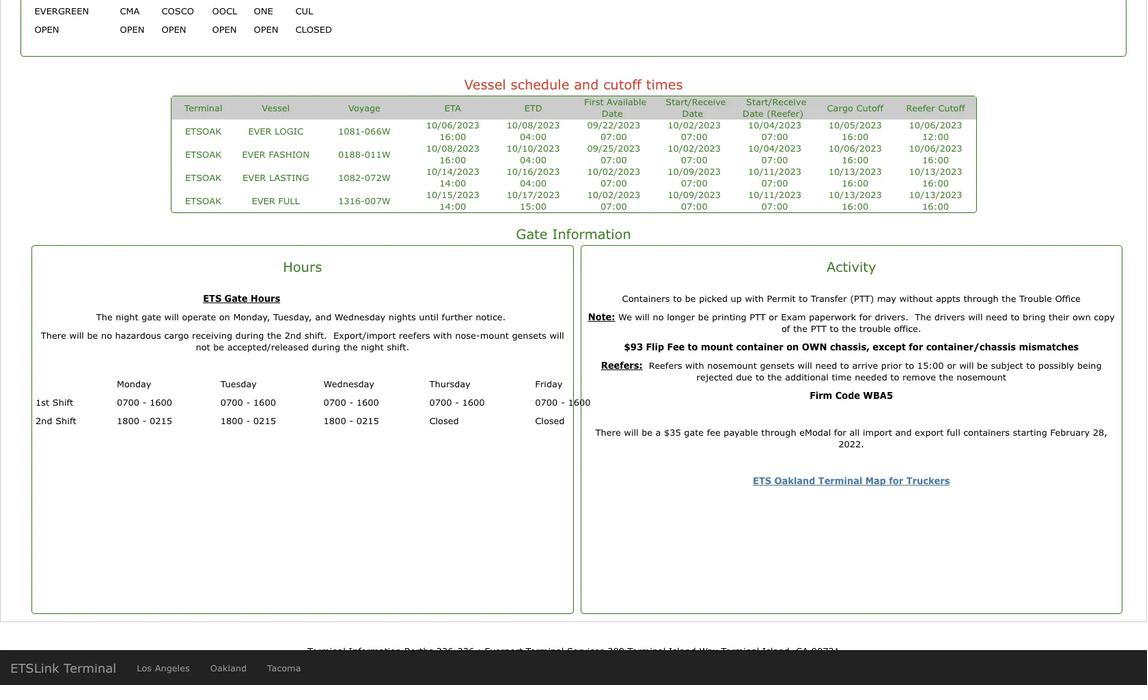 Task type: locate. For each thing, give the bounding box(es) containing it.
1 horizontal spatial with
[[686, 360, 705, 371]]

there inside there will be no hazardous cargo receiving during the 2nd shift.  export/import reefers with nose-mount gensets will not be accepted/released during the night shift.
[[41, 330, 66, 341]]

fee
[[707, 427, 721, 438]]

007w
[[365, 195, 391, 206]]

3 open from the left
[[162, 24, 186, 35]]

$93 flip
[[624, 342, 664, 353]]

shift down 1st shift
[[56, 416, 76, 427]]

2 14:00 from the top
[[440, 201, 466, 212]]

2 horizontal spatial 0215
[[357, 416, 379, 427]]

be down container/chassis
[[978, 360, 988, 371]]

2 1800 - 0215 from the left
[[221, 416, 276, 427]]

10/06/2023 down 12:00
[[910, 143, 963, 154]]

2 closed from the left
[[535, 416, 565, 427]]

1 vertical spatial 10/04/2023 07:00
[[749, 143, 802, 165]]

2 date from the left
[[683, 108, 704, 119]]

reefer
[[907, 102, 936, 113]]

2 04:00 from the top
[[520, 154, 547, 165]]

nosemount down "subject"
[[957, 372, 1007, 383]]

04:00 inside 10/16/2023 04:00
[[520, 178, 547, 189]]

except
[[873, 342, 906, 353]]

28,
[[1094, 427, 1108, 438]]

1 10/09/2023 07:00 from the top
[[668, 166, 721, 189]]

10/04/2023 07:00 for 10/06/2023
[[749, 143, 802, 165]]

0 vertical spatial ets
[[203, 293, 222, 304]]

1 horizontal spatial need
[[986, 312, 1008, 323]]

with
[[433, 330, 452, 341], [686, 360, 705, 371]]

ever for ever logic
[[248, 125, 272, 136]]

closed
[[430, 416, 459, 427], [535, 416, 565, 427]]

0700 - 1600 down 'thursday'
[[430, 397, 485, 408]]

be
[[685, 293, 696, 304], [699, 312, 709, 323], [87, 330, 98, 341], [213, 342, 224, 353], [978, 360, 988, 371], [642, 427, 653, 438]]

wednesday up export/import
[[335, 312, 386, 323]]

0 vertical spatial need
[[986, 312, 1008, 323]]

vessel
[[464, 76, 506, 92], [262, 102, 290, 113]]

additional
[[786, 372, 829, 383]]

2 0215 from the left
[[254, 416, 276, 427]]

2 10/04/2023 from the top
[[749, 143, 802, 154]]

2 horizontal spatial and
[[896, 427, 912, 438]]

ets up "on"
[[203, 293, 222, 304]]

1 vertical spatial 04:00
[[520, 154, 547, 165]]

closed down 'thursday'
[[430, 416, 459, 427]]

available
[[607, 96, 647, 107]]

07:00 inside 09/22/2023 07:00
[[601, 131, 627, 142]]

1 horizontal spatial gate
[[684, 427, 704, 438]]

0 vertical spatial wednesday
[[335, 312, 386, 323]]

2nd
[[285, 330, 302, 341], [36, 416, 52, 427]]

1 horizontal spatial ets
[[753, 476, 772, 487]]

mount container
[[701, 342, 784, 353]]

tuesday
[[221, 379, 257, 390]]

0 vertical spatial 04:00
[[520, 131, 547, 142]]

ets down through on the right bottom of page
[[753, 476, 772, 487]]

open down cma
[[120, 24, 145, 35]]

0 horizontal spatial with
[[433, 330, 452, 341]]

1 10/09/2023 from the top
[[668, 166, 721, 177]]

14:00 for 10/15/2023 14:00
[[440, 201, 466, 212]]

1 open from the left
[[35, 24, 59, 35]]

1 10/04/2023 07:00 from the top
[[749, 120, 802, 142]]

3 etsoak from the top
[[185, 172, 222, 183]]

open down evergreen
[[35, 24, 59, 35]]

own
[[1073, 312, 1091, 323]]

wednesday down export/import
[[324, 379, 375, 390]]

gate inside there will be a $35 gate fee payable through emodal for all import and export full containers starting february 28, 2022.
[[684, 427, 704, 438]]

shift up 2nd shift
[[52, 397, 73, 408]]

4 open from the left
[[212, 24, 237, 35]]

the down the 15:00 or
[[940, 372, 954, 383]]

export
[[915, 427, 944, 438]]

night up the hazardous
[[116, 312, 138, 323]]

everport
[[485, 646, 523, 657]]

1 vertical spatial information
[[349, 646, 401, 657]]

10/06/2023 16:00 up the 10/08/2023 16:00
[[426, 120, 480, 142]]

1 vertical spatial gate
[[684, 427, 704, 438]]

3 0700 from the left
[[324, 397, 346, 408]]

with up rejected
[[686, 360, 705, 371]]

shift for 1st shift
[[52, 397, 73, 408]]

2 10/09/2023 from the top
[[668, 189, 721, 200]]

cutoff
[[857, 102, 884, 113], [939, 102, 966, 113]]

1 0700 from the left
[[117, 397, 139, 408]]

0700 - 1600 down monday
[[117, 397, 172, 408]]

07:00
[[601, 131, 627, 142], [681, 131, 708, 142], [762, 131, 788, 142], [601, 154, 627, 165], [681, 154, 708, 165], [762, 154, 788, 165], [601, 178, 627, 189], [681, 178, 708, 189], [762, 178, 788, 189], [601, 201, 627, 212], [681, 201, 708, 212], [762, 201, 788, 212]]

start/receive up (reefer)
[[747, 96, 807, 107]]

0700 - 1600 down export/import
[[324, 397, 379, 408]]

1 horizontal spatial night
[[361, 342, 384, 353]]

0 horizontal spatial need
[[816, 360, 838, 371]]

0 horizontal spatial gensets
[[512, 330, 547, 341]]

1 vertical spatial and
[[315, 312, 332, 323]]

for left all
[[835, 427, 847, 438]]

the left trouble
[[1002, 293, 1017, 304]]

appts through
[[936, 293, 999, 304]]

0 horizontal spatial no
[[101, 330, 112, 341]]

to
[[673, 293, 682, 304], [1011, 312, 1020, 323], [688, 342, 698, 353], [841, 360, 850, 371], [906, 360, 915, 371], [1027, 360, 1036, 371], [756, 372, 765, 383], [891, 372, 900, 383]]

need up time
[[816, 360, 838, 371]]

0 vertical spatial shift
[[52, 397, 73, 408]]

hours up the night gate will operate on monday, tuesday, and wednesday nights until further notice. at the top of page
[[283, 258, 322, 275]]

tacoma
[[267, 663, 301, 674]]

2 horizontal spatial 1800 - 0215
[[324, 416, 379, 427]]

need inside the reefers: reefers with nosemount gensets will need to arrive prior to 15:00 or will be subject to possibly being rejected due to the additional time needed to remove the nosemount
[[816, 360, 838, 371]]

1 horizontal spatial no
[[653, 312, 664, 323]]

a
[[656, 427, 661, 438]]

information down 10/17/2023 15:00
[[553, 226, 631, 242]]

be left the hazardous
[[87, 330, 98, 341]]

2 1600 from the left
[[254, 397, 276, 408]]

3 0700 - 1600 from the left
[[324, 397, 379, 408]]

1 vertical spatial 10/09/2023 07:00
[[668, 189, 721, 212]]

chassis,
[[831, 342, 870, 353]]

0 vertical spatial hours
[[283, 258, 322, 275]]

there inside there will be a $35 gate fee payable through emodal for all import and export full containers starting february 28, 2022.
[[596, 427, 621, 438]]

or
[[769, 312, 778, 323]]

10/08/2023 04:00
[[507, 120, 560, 142]]

island
[[669, 646, 696, 657]]

ever up ever lasting
[[242, 149, 266, 160]]

389
[[608, 646, 625, 657]]

will down container/chassis
[[960, 360, 974, 371]]

3 04:00 from the top
[[520, 178, 547, 189]]

226-
[[437, 646, 458, 657]]

information for terminal
[[349, 646, 401, 657]]

0 vertical spatial 10/11/2023
[[749, 166, 802, 177]]

being
[[1078, 360, 1102, 371]]

2 10/04/2023 07:00 from the top
[[749, 143, 802, 165]]

ptt
[[750, 312, 766, 323]]

0 horizontal spatial 2nd
[[36, 416, 52, 427]]

1 10/11/2023 from the top
[[749, 166, 802, 177]]

ets for ets oakland terminal map for truckers
[[753, 476, 772, 487]]

vessel up ever logic
[[262, 102, 290, 113]]

start/receive inside start/receive date
[[666, 96, 726, 107]]

start/receive inside start/receive date (reefer)
[[747, 96, 807, 107]]

there left the a
[[596, 427, 621, 438]]

0 vertical spatial during
[[236, 330, 264, 341]]

2 10/11/2023 from the top
[[749, 189, 802, 200]]

gensets inside the reefers: reefers with nosemount gensets will need to arrive prior to 15:00 or will be subject to possibly being rejected due to the additional time needed to remove the nosemount
[[760, 360, 795, 371]]

0 horizontal spatial 1800 - 0215
[[117, 416, 172, 427]]

1 horizontal spatial 10/08/2023
[[507, 120, 560, 131]]

will up the additional
[[798, 360, 813, 371]]

date inside start/receive date (reefer)
[[743, 108, 764, 119]]

14:00 inside the 10/14/2023 14:00
[[440, 178, 466, 189]]

2 start/receive from the left
[[747, 96, 807, 107]]

open down oocl
[[212, 24, 237, 35]]

0 horizontal spatial 0215
[[150, 416, 172, 427]]

angeles
[[155, 663, 190, 674]]

1 vertical spatial vessel
[[262, 102, 290, 113]]

10/06/2023 16:00 down 10/05/2023 16:00
[[829, 143, 882, 165]]

0 horizontal spatial during
[[236, 330, 264, 341]]

vessel left schedule at the left
[[464, 76, 506, 92]]

0 vertical spatial there
[[41, 330, 66, 341]]

gate left fee
[[684, 427, 704, 438]]

14:00 up the 10/15/2023
[[440, 178, 466, 189]]

10/04/2023 07:00 for 10/05/2023
[[749, 120, 802, 142]]

4 etsoak from the top
[[185, 195, 222, 206]]

2 etsoak from the top
[[185, 149, 222, 160]]

for inside there will be a $35 gate fee payable through emodal for all import and export full containers starting february 28, 2022.
[[835, 427, 847, 438]]

open down cosco
[[162, 24, 186, 35]]

04:00 up 10/10/2023
[[520, 131, 547, 142]]

cutoff up "10/05/2023"
[[857, 102, 884, 113]]

14:00 for 10/14/2023 14:00
[[440, 178, 466, 189]]

10/11/2023 07:00
[[749, 166, 802, 189], [749, 189, 802, 212]]

with inside the reefers: reefers with nosemount gensets will need to arrive prior to 15:00 or will be subject to possibly being rejected due to the additional time needed to remove the nosemount
[[686, 360, 705, 371]]

0 vertical spatial gate
[[516, 226, 548, 242]]

gensets up the additional
[[760, 360, 795, 371]]

5 0700 - 1600 from the left
[[535, 397, 591, 408]]

export/import
[[334, 330, 396, 341]]

1 vertical spatial with
[[686, 360, 705, 371]]

0 vertical spatial no
[[653, 312, 664, 323]]

10/15/2023
[[426, 189, 480, 200]]

09/25/2023
[[587, 143, 641, 154]]

2 vertical spatial and
[[896, 427, 912, 438]]

for up trouble
[[860, 312, 872, 323]]

14:00 down the 10/15/2023
[[440, 201, 466, 212]]

10/02/2023 07:00
[[668, 120, 721, 142], [668, 143, 721, 165], [587, 166, 641, 189], [587, 189, 641, 212]]

etsoak for ever full
[[185, 195, 222, 206]]

14:00 inside "10/15/2023 14:00"
[[440, 201, 466, 212]]

ever left "full"
[[252, 195, 275, 206]]

to inside note: we will no longer be printing ptt or exam paperwork for drivers.  the drivers will need to bring their own copy of the ptt to the trouble office.
[[1011, 312, 1020, 323]]

open down one
[[254, 24, 279, 35]]

no for be
[[101, 330, 112, 341]]

10/15/2023 14:00
[[426, 189, 480, 212]]

1 horizontal spatial gensets
[[760, 360, 795, 371]]

0 horizontal spatial hours
[[251, 293, 280, 304]]

04:00 inside 10/10/2023 04:00
[[520, 154, 547, 165]]

february
[[1051, 427, 1090, 438]]

1 vertical spatial gensets
[[760, 360, 795, 371]]

start/receive
[[666, 96, 726, 107], [747, 96, 807, 107]]

2nd down tuesday, at top left
[[285, 330, 302, 341]]

during down the night gate will operate on monday, tuesday, and wednesday nights until further notice. at the top of page
[[312, 342, 340, 353]]

0 vertical spatial 10/09/2023
[[668, 166, 721, 177]]

1 start/receive from the left
[[666, 96, 726, 107]]

04:00 up 10/17/2023
[[520, 178, 547, 189]]

1 vertical spatial need
[[816, 360, 838, 371]]

trouble
[[1020, 293, 1053, 304]]

1 horizontal spatial start/receive
[[747, 96, 807, 107]]

1 vertical spatial 10/09/2023
[[668, 189, 721, 200]]

ever for ever lasting
[[243, 172, 266, 183]]

date up 09/22/2023
[[602, 108, 623, 119]]

date left (reefer)
[[743, 108, 764, 119]]

no inside there will be no hazardous cargo receiving during the 2nd shift.  export/import reefers with nose-mount gensets will not be accepted/released during the night shift.
[[101, 330, 112, 341]]

with down until
[[433, 330, 452, 341]]

activity
[[827, 258, 877, 275]]

fee
[[667, 342, 685, 353]]

236
[[458, 646, 475, 657]]

gensets
[[512, 330, 547, 341], [760, 360, 795, 371]]

be down receiving on the left of page
[[213, 342, 224, 353]]

1 10/11/2023 07:00 from the top
[[749, 166, 802, 189]]

1 vertical spatial no
[[101, 330, 112, 341]]

0 vertical spatial 14:00
[[440, 178, 466, 189]]

0 horizontal spatial date
[[602, 108, 623, 119]]

0 vertical spatial and
[[574, 76, 599, 92]]

10/09/2023 for 10/17/2023
[[668, 189, 721, 200]]

map
[[866, 476, 887, 487]]

start/receive for start/receive date
[[666, 96, 726, 107]]

1 horizontal spatial during
[[312, 342, 340, 353]]

0 vertical spatial 10/11/2023 07:00
[[749, 166, 802, 189]]

4 1600 from the left
[[462, 397, 485, 408]]

0 horizontal spatial gate
[[142, 312, 161, 323]]

operate
[[182, 312, 216, 323]]

gate down 15:00
[[516, 226, 548, 242]]

2 10/09/2023 07:00 from the top
[[668, 189, 721, 212]]

10/06/2023 16:00 down 12:00
[[910, 143, 963, 165]]

5 0700 from the left
[[535, 397, 558, 408]]

will right we
[[635, 312, 650, 323]]

etsoak for ever lasting
[[185, 172, 222, 183]]

night down export/import
[[361, 342, 384, 353]]

1 date from the left
[[602, 108, 623, 119]]

date
[[602, 108, 623, 119], [683, 108, 704, 119], [743, 108, 764, 119]]

04:00 down 10/10/2023
[[520, 154, 547, 165]]

be inside there will be a $35 gate fee payable through emodal for all import and export full containers starting february 28, 2022.
[[642, 427, 653, 438]]

04:00 inside 10/08/2023 04:00
[[520, 131, 547, 142]]

0 vertical spatial 10/04/2023 07:00
[[749, 120, 802, 142]]

of
[[782, 323, 791, 334]]

1 vertical spatial 10/11/2023
[[749, 189, 802, 200]]

etsoak for ever logic
[[185, 125, 222, 136]]

there up 1st shift
[[41, 330, 66, 341]]

1 04:00 from the top
[[520, 131, 547, 142]]

1 10/04/2023 from the top
[[749, 120, 802, 131]]

1 0215 from the left
[[150, 416, 172, 427]]

cargo cutoff
[[824, 102, 887, 113]]

to left bring on the right top of the page
[[1011, 312, 1020, 323]]

04:00 for 10/10/2023 04:00
[[520, 154, 547, 165]]

1 horizontal spatial 1800
[[221, 416, 243, 427]]

no down containers
[[653, 312, 664, 323]]

1 cutoff from the left
[[857, 102, 884, 113]]

1 horizontal spatial vessel
[[464, 76, 506, 92]]

07:00 inside the 09/25/2023 07:00
[[601, 154, 627, 165]]

0 horizontal spatial there
[[41, 330, 66, 341]]

0 horizontal spatial closed
[[430, 416, 459, 427]]

1 vertical spatial gate
[[225, 293, 248, 304]]

gate up "on"
[[225, 293, 248, 304]]

date inside 'first available date'
[[602, 108, 623, 119]]

may without
[[878, 293, 933, 304]]

0 horizontal spatial cutoff
[[857, 102, 884, 113]]

1 vertical spatial 10/08/2023
[[426, 143, 480, 154]]

cutoff up 10/06/2023 12:00
[[939, 102, 966, 113]]

3 date from the left
[[743, 108, 764, 119]]

information left berths
[[349, 646, 401, 657]]

0700 - 1600 down tuesday
[[221, 397, 276, 408]]

cma
[[120, 5, 140, 16]]

reefers
[[649, 360, 683, 371]]

1 etsoak from the top
[[185, 125, 222, 136]]

1 vertical spatial there
[[596, 427, 621, 438]]

0700 - 1600 down "friday"
[[535, 397, 591, 408]]

2 cutoff from the left
[[939, 102, 966, 113]]

gensets right mount on the left
[[512, 330, 547, 341]]

10/04/2023 for 10/06/2023 16:00
[[749, 143, 802, 154]]

logic
[[275, 125, 304, 136]]

to right "subject"
[[1027, 360, 1036, 371]]

1 horizontal spatial the
[[915, 312, 932, 323]]

1 vertical spatial wednesday
[[324, 379, 375, 390]]

2nd down 1st
[[36, 416, 52, 427]]

date down times on the top
[[683, 108, 704, 119]]

0 horizontal spatial 10/08/2023
[[426, 143, 480, 154]]

2 horizontal spatial 1800
[[324, 416, 346, 427]]

0 horizontal spatial information
[[349, 646, 401, 657]]

0 vertical spatial 2nd
[[285, 330, 302, 341]]

-
[[143, 397, 147, 408], [246, 397, 250, 408], [349, 397, 354, 408], [455, 397, 459, 408], [561, 397, 565, 408], [143, 416, 147, 427], [246, 416, 250, 427], [349, 416, 354, 427]]

0 vertical spatial gensets
[[512, 330, 547, 341]]

start/receive for start/receive date (reefer)
[[747, 96, 807, 107]]

10/06/2023 up 12:00
[[910, 120, 963, 131]]

hours up monday,
[[251, 293, 280, 304]]

0 horizontal spatial start/receive
[[666, 96, 726, 107]]

etsoak for ever fashion
[[185, 149, 222, 160]]

and
[[574, 76, 599, 92], [315, 312, 332, 323], [896, 427, 912, 438]]

1 horizontal spatial date
[[683, 108, 704, 119]]

2 the from the left
[[915, 312, 932, 323]]

be down picked
[[699, 312, 709, 323]]

and right tuesday, at top left
[[315, 312, 332, 323]]

no left the hazardous
[[101, 330, 112, 341]]

1 14:00 from the top
[[440, 178, 466, 189]]

gate up the hazardous
[[142, 312, 161, 323]]

0 vertical spatial night
[[116, 312, 138, 323]]

nosemount up the due
[[708, 360, 757, 371]]

no inside note: we will no longer be printing ptt or exam paperwork for drivers.  the drivers will need to bring their own copy of the ptt to the trouble office.
[[653, 312, 664, 323]]

ever for ever fashion
[[242, 149, 266, 160]]

16:00 inside 10/05/2023 16:00
[[842, 131, 869, 142]]

start/receive down times on the top
[[666, 96, 726, 107]]

information for gate
[[553, 226, 631, 242]]

1 vertical spatial during
[[312, 342, 340, 353]]

10/06/2023 down eta
[[426, 120, 480, 131]]

2 horizontal spatial date
[[743, 108, 764, 119]]

longer
[[667, 312, 695, 323]]

0 vertical spatial 10/08/2023
[[507, 120, 560, 131]]

1 vertical spatial ets
[[753, 476, 772, 487]]

will down appts through
[[969, 312, 983, 323]]

will left the hazardous
[[69, 330, 84, 341]]

1 horizontal spatial 0215
[[254, 416, 276, 427]]

schedule
[[511, 76, 570, 92]]

1 horizontal spatial cutoff
[[939, 102, 966, 113]]

1 the from the left
[[96, 312, 113, 323]]

cargo
[[828, 102, 854, 113]]

will
[[164, 312, 179, 323], [635, 312, 650, 323], [969, 312, 983, 323], [69, 330, 84, 341], [550, 330, 565, 341], [798, 360, 813, 371], [960, 360, 974, 371], [624, 427, 639, 438]]

date for start/receive date
[[683, 108, 704, 119]]

2nd inside there will be no hazardous cargo receiving during the 2nd shift.  export/import reefers with nose-mount gensets will not be accepted/released during the night shift.
[[285, 330, 302, 341]]

and left export
[[896, 427, 912, 438]]

full
[[278, 195, 300, 206]]

0 vertical spatial 10/09/2023 07:00
[[668, 166, 721, 189]]

containers
[[964, 427, 1010, 438]]

times
[[647, 76, 683, 92]]

until
[[419, 312, 439, 323]]

1 horizontal spatial there
[[596, 427, 621, 438]]

with inside there will be no hazardous cargo receiving during the 2nd shift.  export/import reefers with nose-mount gensets will not be accepted/released during the night shift.
[[433, 330, 452, 341]]

during down monday,
[[236, 330, 264, 341]]

0 vertical spatial vessel
[[464, 76, 506, 92]]

first
[[585, 96, 604, 107]]

1 horizontal spatial information
[[553, 226, 631, 242]]

1 vertical spatial nosemount
[[957, 372, 1007, 383]]

1 vertical spatial shift
[[56, 416, 76, 427]]

there will be no hazardous cargo receiving during the 2nd shift.  export/import reefers with nose-mount gensets will not be accepted/released during the night shift.
[[41, 330, 565, 353]]

10/08/2023 for 04:00
[[507, 120, 560, 131]]

10/04/2023
[[749, 120, 802, 131], [749, 143, 802, 154]]

10/10/2023
[[507, 143, 560, 154]]

4 0700 - 1600 from the left
[[430, 397, 485, 408]]

0 horizontal spatial ets
[[203, 293, 222, 304]]

thursday
[[430, 379, 471, 390]]

need down appts through
[[986, 312, 1008, 323]]

2 10/11/2023 07:00 from the top
[[749, 189, 802, 212]]

0 horizontal spatial 1800
[[117, 416, 139, 427]]

gensets inside there will be no hazardous cargo receiving during the 2nd shift.  export/import reefers with nose-mount gensets will not be accepted/released during the night shift.
[[512, 330, 547, 341]]

gate
[[516, 226, 548, 242], [225, 293, 248, 304]]

will left the a
[[624, 427, 639, 438]]

printing
[[712, 312, 747, 323]]

2 vertical spatial 04:00
[[520, 178, 547, 189]]

1 vertical spatial 14:00
[[440, 201, 466, 212]]

90731
[[812, 646, 840, 657]]

0 vertical spatial nosemount
[[708, 360, 757, 371]]

10/11/2023 for 10/16/2023 04:00
[[749, 166, 802, 177]]

1 horizontal spatial nosemount
[[957, 372, 1007, 383]]

closed down "friday"
[[535, 416, 565, 427]]

date inside start/receive date
[[683, 108, 704, 119]]

shift.
[[387, 342, 410, 353]]

1 vertical spatial 10/11/2023 07:00
[[749, 189, 802, 212]]

and up "first" at the right of page
[[574, 76, 599, 92]]

10/08/2023 down etd
[[507, 120, 560, 131]]



Task type: vqa. For each thing, say whether or not it's contained in the screenshot.
'lane,'
no



Task type: describe. For each thing, give the bounding box(es) containing it.
through
[[762, 427, 797, 438]]

1081-
[[338, 125, 365, 136]]

to right the due
[[756, 372, 765, 383]]

2 open from the left
[[120, 24, 145, 35]]

prior
[[882, 360, 903, 371]]

10/11/2023 07:00 for 10/17/2023
[[749, 189, 802, 212]]

1 1800 from the left
[[117, 416, 139, 427]]

need inside note: we will no longer be printing ptt or exam paperwork for drivers.  the drivers will need to bring their own copy of the ptt to the trouble office.
[[986, 312, 1008, 323]]

copy
[[1095, 312, 1115, 323]]

nights
[[389, 312, 416, 323]]

further
[[442, 312, 473, 323]]

etslink terminal
[[10, 661, 116, 676]]

for inside note: we will no longer be printing ptt or exam paperwork for drivers.  the drivers will need to bring their own copy of the ptt to the trouble office.
[[860, 312, 872, 323]]

los
[[137, 663, 152, 674]]

reefers:
[[601, 360, 643, 371]]

start/receive date
[[663, 96, 726, 119]]

4 0700 from the left
[[430, 397, 452, 408]]

the inside note: we will no longer be printing ptt or exam paperwork for drivers.  the drivers will need to bring their own copy of the ptt to the trouble office.
[[915, 312, 932, 323]]

will inside there will be a $35 gate fee payable through emodal for all import and export full containers starting february 28, 2022.
[[624, 427, 639, 438]]

will up "friday"
[[550, 330, 565, 341]]

the up chassis,
[[842, 323, 857, 334]]

09/22/2023 07:00
[[587, 120, 641, 142]]

code
[[836, 390, 861, 401]]

10/11/2023 07:00 for 10/16/2023
[[749, 166, 802, 189]]

one
[[254, 5, 273, 16]]

reefers
[[399, 330, 430, 341]]

payable
[[724, 427, 759, 438]]

ets for ets gate hours
[[203, 293, 222, 304]]

1 horizontal spatial hours
[[283, 258, 322, 275]]

0 horizontal spatial gate
[[225, 293, 248, 304]]

ever logic
[[248, 125, 304, 136]]

1082-
[[338, 172, 365, 183]]

ets gate hours
[[203, 293, 280, 304]]

10/14/2023
[[426, 166, 480, 177]]

reefer cutoff
[[904, 102, 969, 113]]

1 vertical spatial hours
[[251, 293, 280, 304]]

5 1600 from the left
[[568, 397, 591, 408]]

3 0215 from the left
[[357, 416, 379, 427]]

accepted/released
[[227, 342, 309, 353]]

1316-007w
[[338, 195, 391, 206]]

10/17/2023 15:00
[[507, 189, 560, 212]]

04:00 for 10/08/2023 04:00
[[520, 131, 547, 142]]

ets oakland terminal map for truckers link
[[753, 476, 950, 487]]

10/08/2023 for 16:00
[[426, 143, 480, 154]]

10/14/2023 14:00
[[426, 166, 480, 189]]

paperwork
[[810, 312, 857, 323]]

vessel for vessel
[[262, 102, 290, 113]]

no for will
[[653, 312, 664, 323]]

the down the exam
[[794, 323, 808, 334]]

remove
[[903, 372, 937, 383]]

10/04/2023 for 10/05/2023 16:00
[[749, 120, 802, 131]]

ever lasting
[[243, 172, 309, 183]]

10/09/2023 07:00 for 10/17/2023
[[668, 189, 721, 212]]

10/11/2023 for 10/17/2023 15:00
[[749, 189, 802, 200]]

10/05/2023
[[829, 120, 882, 131]]

the up accepted/released at the left of page
[[267, 330, 282, 341]]

ca
[[796, 646, 809, 657]]

be up longer
[[685, 293, 696, 304]]

way
[[700, 646, 718, 657]]

emodal
[[800, 427, 831, 438]]

1081-066w
[[338, 125, 391, 136]]

for right map
[[890, 476, 904, 487]]

los angeles
[[137, 663, 190, 674]]

1 horizontal spatial gate
[[516, 226, 548, 242]]

10/17/2023
[[507, 189, 560, 200]]

10/16/2023 04:00
[[507, 166, 560, 189]]

island,
[[763, 646, 793, 657]]

to up remove on the right of the page
[[906, 360, 915, 371]]

be inside note: we will no longer be printing ptt or exam paperwork for drivers.  the drivers will need to bring their own copy of the ptt to the trouble office.
[[699, 312, 709, 323]]

on own
[[787, 342, 827, 353]]

0 vertical spatial gate
[[142, 312, 161, 323]]

1st shift
[[36, 397, 73, 408]]

to down prior
[[891, 372, 900, 383]]

04:00 for 10/16/2023 04:00
[[520, 178, 547, 189]]

the right the due
[[768, 372, 782, 383]]

night inside there will be no hazardous cargo receiving during the 2nd shift.  export/import reefers with nose-mount gensets will not be accepted/released during the night shift.
[[361, 342, 384, 353]]

to up time
[[841, 360, 850, 371]]

evergreen
[[35, 5, 89, 16]]

oakland terminal
[[775, 476, 863, 487]]

shift for 2nd shift
[[56, 416, 76, 427]]

the down export/import
[[344, 342, 358, 353]]

ever fashion
[[242, 149, 310, 160]]

firm code wba5
[[810, 390, 894, 401]]

1 horizontal spatial 10/06/2023 16:00
[[829, 143, 882, 165]]

mount
[[480, 330, 509, 341]]

cutoff for reefer
[[939, 102, 966, 113]]

los angeles link
[[127, 651, 200, 686]]

will up the cargo
[[164, 312, 179, 323]]

import
[[863, 427, 893, 438]]

nose-
[[455, 330, 480, 341]]

hazardous
[[115, 330, 161, 341]]

(reefer)
[[767, 108, 804, 119]]

1082-072w
[[338, 172, 391, 183]]

2 0700 from the left
[[221, 397, 243, 408]]

note: we will no longer be printing ptt or exam paperwork for drivers.  the drivers will need to bring their own copy of the ptt to the trouble office.
[[588, 312, 1115, 334]]

containers to be picked up with permit to transfer (ptt) may without appts through the trouble office
[[622, 293, 1081, 304]]

2 0700 - 1600 from the left
[[221, 397, 276, 408]]

due
[[736, 372, 753, 383]]

2 horizontal spatial 10/06/2023 16:00
[[910, 143, 963, 165]]

to up longer
[[673, 293, 682, 304]]

vessel for vessel schedule and cutoff times
[[464, 76, 506, 92]]

to right fee
[[688, 342, 698, 353]]

1 1800 - 0215 from the left
[[117, 416, 172, 427]]

1 closed from the left
[[430, 416, 459, 427]]

10/05/2023 16:00
[[829, 120, 882, 142]]

5 open from the left
[[254, 24, 279, 35]]

0 horizontal spatial 10/06/2023 16:00
[[426, 120, 480, 142]]

16:00 inside the 10/08/2023 16:00
[[440, 154, 466, 165]]

cul
[[296, 5, 313, 16]]

exam
[[782, 312, 806, 323]]

oocl
[[212, 5, 237, 16]]

time
[[832, 372, 852, 383]]

services
[[567, 646, 605, 657]]

we
[[619, 312, 632, 323]]

0 horizontal spatial and
[[315, 312, 332, 323]]

up
[[731, 293, 742, 304]]

bring
[[1023, 312, 1046, 323]]

ever for ever full
[[252, 195, 275, 206]]

1 1600 from the left
[[150, 397, 172, 408]]

cutoff for cargo
[[857, 102, 884, 113]]

1 horizontal spatial and
[[574, 76, 599, 92]]

be inside the reefers: reefers with nosemount gensets will need to arrive prior to 15:00 or will be subject to possibly being rejected due to the additional time needed to remove the nosemount
[[978, 360, 988, 371]]

lasting
[[269, 172, 309, 183]]

15:00 or
[[918, 360, 957, 371]]

$35
[[664, 427, 681, 438]]

rejected
[[697, 372, 733, 383]]

10/06/2023 down 10/05/2023 16:00
[[829, 143, 882, 154]]

for down office.
[[909, 342, 924, 353]]

0 horizontal spatial nosemount
[[708, 360, 757, 371]]

their
[[1049, 312, 1070, 323]]

10/09/2023 for 10/16/2023
[[668, 166, 721, 177]]

office
[[1056, 293, 1081, 304]]

not
[[196, 342, 210, 353]]

firm
[[810, 390, 833, 401]]

10/09/2023 07:00 for 10/16/2023
[[668, 166, 721, 189]]

$93 flip fee to mount container on own chassis, except for container/chassis mismatches
[[624, 342, 1079, 353]]

date for start/receive date (reefer)
[[743, 108, 764, 119]]

monday,
[[233, 312, 270, 323]]

and inside there will be a $35 gate fee payable through emodal for all import and export full containers starting february 28, 2022.
[[896, 427, 912, 438]]

cosco
[[162, 5, 194, 16]]

there for there will be a $35 gate fee payable through emodal for all import and export full containers starting february 28, 2022.
[[596, 427, 621, 438]]

there for there will be no hazardous cargo receiving during the 2nd shift.  export/import reefers with nose-mount gensets will not be accepted/released during the night shift.
[[41, 330, 66, 341]]

terminal information berths 226-236 : everport terminal services 389 terminal island way terminal island, ca 90731
[[308, 646, 840, 657]]

drivers
[[935, 312, 966, 323]]

container/chassis
[[927, 342, 1017, 353]]

3 1600 from the left
[[357, 397, 379, 408]]

3 1800 from the left
[[324, 416, 346, 427]]

cutoff
[[604, 76, 642, 92]]

1 0700 - 1600 from the left
[[117, 397, 172, 408]]

2 1800 from the left
[[221, 416, 243, 427]]

containers
[[622, 293, 670, 304]]

note:
[[588, 312, 616, 323]]

2nd shift
[[36, 416, 76, 427]]

1 vertical spatial 2nd
[[36, 416, 52, 427]]

3 1800 - 0215 from the left
[[324, 416, 379, 427]]

10/08/2023 16:00
[[426, 143, 480, 165]]

with permit to
[[745, 293, 808, 304]]



